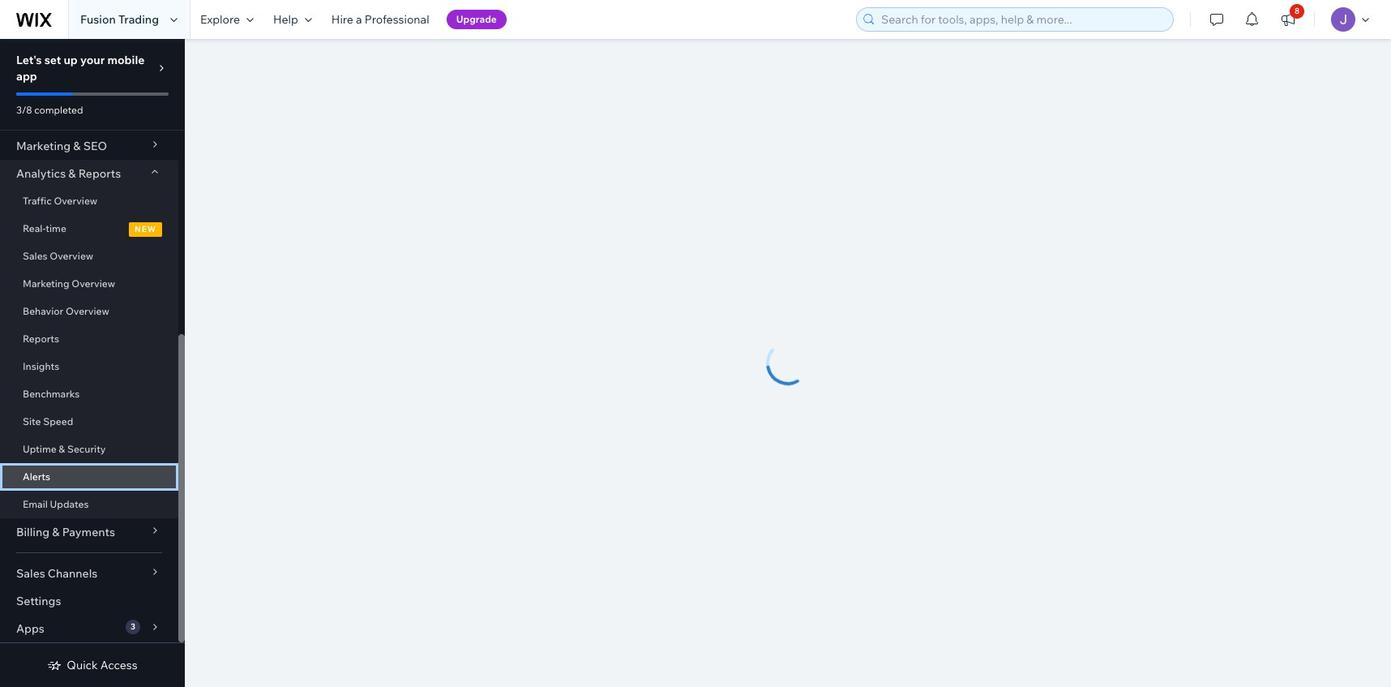 Task type: locate. For each thing, give the bounding box(es) containing it.
reports inside analytics & reports popup button
[[78, 166, 121, 181]]

apps
[[16, 621, 44, 636]]

real-
[[23, 222, 46, 234]]

overview for behavior overview
[[66, 305, 109, 317]]

sales for sales channels
[[16, 566, 45, 581]]

site speed link
[[0, 408, 178, 436]]

marketing up behavior
[[23, 277, 69, 290]]

a
[[356, 12, 362, 27]]

sales down real-
[[23, 250, 48, 262]]

& down marketing & seo
[[68, 166, 76, 181]]

trading
[[118, 12, 159, 27]]

marketing & seo button
[[0, 132, 178, 160]]

real-time
[[23, 222, 66, 234]]

alerts
[[23, 470, 50, 483]]

reports up insights
[[23, 333, 59, 345]]

overview for marketing overview
[[72, 277, 115, 290]]

sales up settings
[[16, 566, 45, 581]]

& inside dropdown button
[[52, 525, 60, 539]]

marketing up analytics on the top of page
[[16, 139, 71, 153]]

overview
[[54, 195, 98, 207], [50, 250, 93, 262], [72, 277, 115, 290], [66, 305, 109, 317]]

upgrade
[[456, 13, 497, 25]]

quick
[[67, 658, 98, 672]]

marketing
[[16, 139, 71, 153], [23, 277, 69, 290]]

0 vertical spatial marketing
[[16, 139, 71, 153]]

explore
[[200, 12, 240, 27]]

hire a professional link
[[322, 0, 439, 39]]

marketing for marketing overview
[[23, 277, 69, 290]]

traffic
[[23, 195, 52, 207]]

& right uptime
[[59, 443, 65, 455]]

sales overview
[[23, 250, 93, 262]]

time
[[46, 222, 66, 234]]

email updates
[[23, 498, 89, 510]]

marketing for marketing & seo
[[16, 139, 71, 153]]

benchmarks link
[[0, 380, 178, 408]]

mobile
[[107, 53, 145, 67]]

1 horizontal spatial reports
[[78, 166, 121, 181]]

0 vertical spatial reports
[[78, 166, 121, 181]]

speed
[[43, 415, 73, 427]]

sales channels button
[[0, 560, 178, 587]]

let's
[[16, 53, 42, 67]]

fusion trading
[[80, 12, 159, 27]]

payments
[[62, 525, 115, 539]]

& right billing
[[52, 525, 60, 539]]

behavior overview link
[[0, 298, 178, 325]]

completed
[[34, 104, 83, 116]]

marketing overview link
[[0, 270, 178, 298]]

sales
[[23, 250, 48, 262], [16, 566, 45, 581]]

settings link
[[0, 587, 178, 615]]

uptime & security
[[23, 443, 106, 455]]

traffic overview
[[23, 195, 98, 207]]

benchmarks
[[23, 388, 80, 400]]

reports down seo
[[78, 166, 121, 181]]

overview down analytics & reports
[[54, 195, 98, 207]]

overview down marketing overview link
[[66, 305, 109, 317]]

overview up marketing overview
[[50, 250, 93, 262]]

& for billing
[[52, 525, 60, 539]]

billing & payments
[[16, 525, 115, 539]]

analytics
[[16, 166, 66, 181]]

behavior overview
[[23, 305, 109, 317]]

&
[[73, 139, 81, 153], [68, 166, 76, 181], [59, 443, 65, 455], [52, 525, 60, 539]]

sales channels
[[16, 566, 98, 581]]

access
[[100, 658, 138, 672]]

up
[[64, 53, 78, 67]]

hire
[[332, 12, 354, 27]]

overview down sales overview link
[[72, 277, 115, 290]]

channels
[[48, 566, 98, 581]]

marketing inside 'marketing & seo' popup button
[[16, 139, 71, 153]]

1 vertical spatial marketing
[[23, 277, 69, 290]]

alerts link
[[0, 463, 178, 491]]

& for marketing
[[73, 139, 81, 153]]

marketing inside marketing overview link
[[23, 277, 69, 290]]

& left seo
[[73, 139, 81, 153]]

0 vertical spatial sales
[[23, 250, 48, 262]]

sales inside popup button
[[16, 566, 45, 581]]

overview for traffic overview
[[54, 195, 98, 207]]

1 vertical spatial reports
[[23, 333, 59, 345]]

1 vertical spatial sales
[[16, 566, 45, 581]]

reports
[[78, 166, 121, 181], [23, 333, 59, 345]]

8
[[1295, 6, 1300, 16]]

settings
[[16, 594, 61, 608]]



Task type: vqa. For each thing, say whether or not it's contained in the screenshot.
the topmost Marketing
yes



Task type: describe. For each thing, give the bounding box(es) containing it.
analytics & reports button
[[0, 160, 178, 187]]

marketing overview
[[23, 277, 115, 290]]

3/8 completed
[[16, 104, 83, 116]]

quick access button
[[47, 658, 138, 672]]

billing
[[16, 525, 50, 539]]

marketing & seo
[[16, 139, 107, 153]]

3
[[131, 621, 135, 632]]

email
[[23, 498, 48, 510]]

sidebar element
[[0, 0, 185, 687]]

seo
[[83, 139, 107, 153]]

your
[[80, 53, 105, 67]]

site speed
[[23, 415, 73, 427]]

reports link
[[0, 325, 178, 353]]

behavior
[[23, 305, 63, 317]]

let's set up your mobile app
[[16, 53, 145, 84]]

new
[[135, 224, 157, 234]]

upgrade button
[[447, 10, 507, 29]]

hire a professional
[[332, 12, 430, 27]]

site
[[23, 415, 41, 427]]

traffic overview link
[[0, 187, 178, 215]]

sales overview link
[[0, 243, 178, 270]]

quick access
[[67, 658, 138, 672]]

billing & payments button
[[0, 518, 178, 546]]

analytics & reports
[[16, 166, 121, 181]]

sales for sales overview
[[23, 250, 48, 262]]

3/8
[[16, 104, 32, 116]]

set
[[44, 53, 61, 67]]

updates
[[50, 498, 89, 510]]

insights link
[[0, 353, 178, 380]]

0 horizontal spatial reports
[[23, 333, 59, 345]]

& for uptime
[[59, 443, 65, 455]]

insights
[[23, 360, 59, 372]]

help
[[273, 12, 298, 27]]

fusion
[[80, 12, 116, 27]]

8 button
[[1271, 0, 1307, 39]]

& for analytics
[[68, 166, 76, 181]]

security
[[67, 443, 106, 455]]

professional
[[365, 12, 430, 27]]

help button
[[264, 0, 322, 39]]

overview for sales overview
[[50, 250, 93, 262]]

Search for tools, apps, help & more... field
[[877, 8, 1169, 31]]

uptime & security link
[[0, 436, 178, 463]]

app
[[16, 69, 37, 84]]

uptime
[[23, 443, 56, 455]]

email updates link
[[0, 491, 178, 518]]



